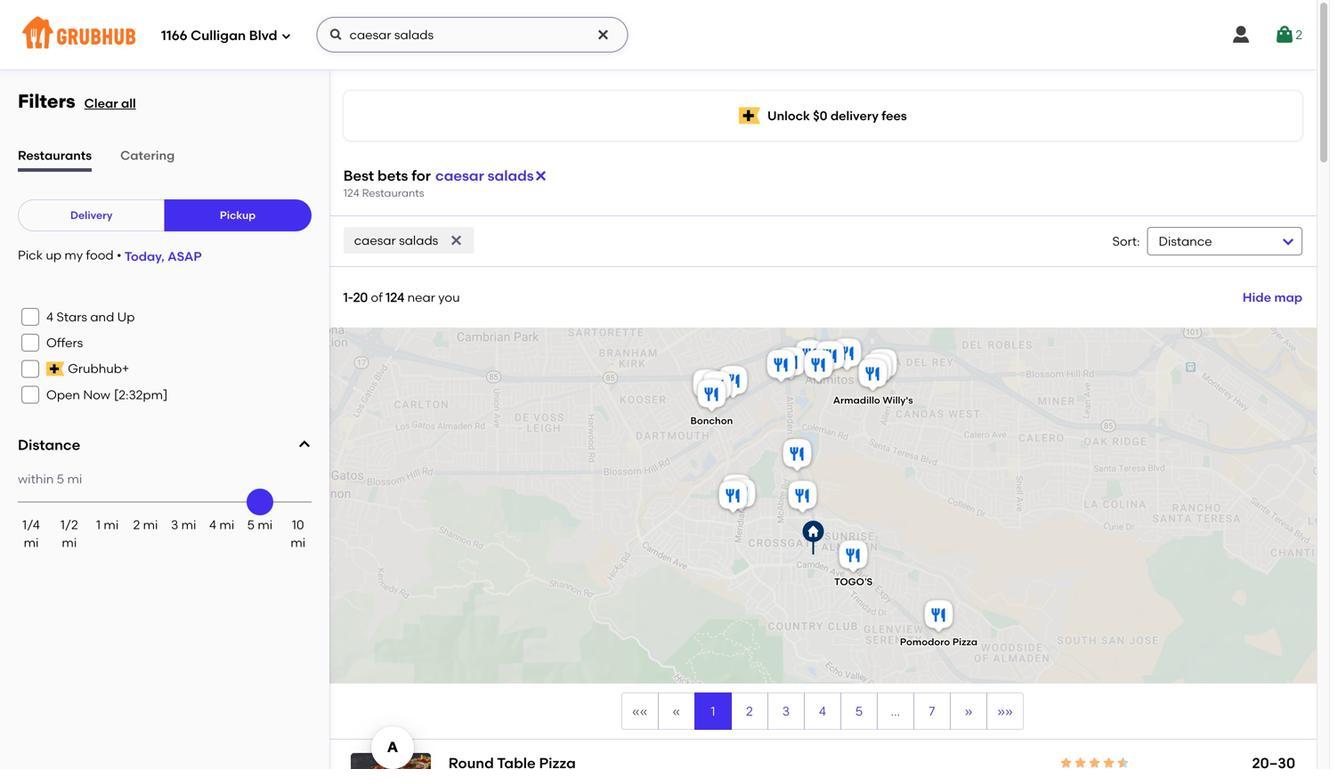 Task type: locate. For each thing, give the bounding box(es) containing it.
1 vertical spatial 4
[[209, 517, 216, 532]]

5 right 4 mi
[[247, 517, 255, 532]]

delivery
[[831, 108, 879, 123]]

1 right «
[[711, 704, 715, 719]]

restaurants
[[18, 148, 92, 163], [362, 187, 424, 200]]

« link
[[659, 694, 694, 730]]

3 link
[[768, 694, 804, 730]]

0 vertical spatial 124
[[344, 187, 359, 200]]

2 link
[[732, 694, 768, 730]]

4 right 3 link
[[819, 704, 826, 719]]

0 horizontal spatial salads
[[399, 233, 438, 248]]

mi inside 1/2 mi
[[62, 535, 77, 551]]

svg image up you on the top
[[449, 233, 463, 248]]

4 link
[[805, 694, 841, 730]]

restaurants down filters
[[18, 148, 92, 163]]

124 restaurants
[[344, 187, 424, 200]]

unlock
[[768, 108, 810, 123]]

lucky california image
[[715, 478, 751, 517]]

2 horizontal spatial 5
[[856, 704, 863, 719]]

svg image left 'grubhub+'
[[25, 364, 36, 374]]

0 vertical spatial restaurants
[[18, 148, 92, 163]]

svg image
[[329, 28, 343, 42], [449, 233, 463, 248], [25, 364, 36, 374]]

map region
[[181, 283, 1321, 739]]

3 for 3 mi
[[171, 517, 178, 532]]

1 vertical spatial salads
[[399, 233, 438, 248]]

0 vertical spatial svg image
[[329, 28, 343, 42]]

mi inside 1/4 mi
[[24, 535, 39, 551]]

0 horizontal spatial 3
[[171, 517, 178, 532]]

5 for 5 link
[[856, 704, 863, 719]]

2 horizontal spatial 2
[[1296, 27, 1303, 42]]

1 vertical spatial grubhub plus flag logo image
[[46, 362, 68, 376]]

124 down the best
[[344, 187, 359, 200]]

1 vertical spatial 3
[[783, 704, 790, 719]]

1 horizontal spatial 3
[[783, 704, 790, 719]]

1 vertical spatial caesar salads
[[354, 233, 438, 248]]

mi left 4 mi
[[181, 517, 196, 532]]

3 mi
[[171, 517, 196, 532]]

star icon image
[[1059, 756, 1074, 769], [1074, 756, 1088, 769], [1088, 756, 1102, 769], [1102, 756, 1116, 769], [1116, 756, 1131, 769], [1116, 756, 1131, 769]]

mi
[[67, 472, 82, 487], [104, 517, 119, 532], [143, 517, 158, 532], [181, 517, 196, 532], [219, 517, 234, 532], [258, 517, 273, 532], [24, 535, 39, 551], [62, 535, 77, 551], [291, 535, 306, 551]]

pomodoro pizza image
[[921, 597, 957, 637]]

mi left '10'
[[258, 517, 273, 532]]

...
[[891, 704, 900, 719]]

mi left '2 mi'
[[104, 517, 119, 532]]

1 vertical spatial 2
[[133, 517, 140, 532]]

1 left 20
[[344, 290, 348, 305]]

»»
[[997, 704, 1013, 719]]

2 horizontal spatial 1
[[711, 704, 715, 719]]

grubhub plus flag logo image up open
[[46, 362, 68, 376]]

«« link
[[622, 694, 658, 730]]

svg image inside main navigation 'navigation'
[[329, 28, 343, 42]]

mi for 10 mi
[[291, 535, 306, 551]]

mi down '10'
[[291, 535, 306, 551]]

2 inside button
[[1296, 27, 1303, 42]]

checkout
[[1180, 488, 1239, 504]]

1 vertical spatial 124
[[386, 290, 404, 305]]

willy's
[[883, 394, 913, 406]]

round table pizza logo image
[[351, 754, 431, 769]]

delivery
[[70, 209, 113, 222]]

mi down 1/4
[[24, 535, 39, 551]]

0 vertical spatial caesar
[[435, 167, 484, 184]]

mi for 1/4 mi
[[24, 535, 39, 551]]

caesar salads right for at left
[[435, 167, 534, 184]]

mi left 3 mi
[[143, 517, 158, 532]]

main navigation navigation
[[0, 0, 1317, 69]]

svg image right blvd
[[329, 28, 343, 42]]

pickup button
[[164, 199, 311, 232]]

0 vertical spatial 2
[[1296, 27, 1303, 42]]

1 vertical spatial 5
[[247, 517, 255, 532]]

1/4
[[22, 517, 40, 532]]

1 vertical spatial restaurants
[[362, 187, 424, 200]]

5 right 4 link
[[856, 704, 863, 719]]

today,
[[125, 249, 165, 264]]

0 horizontal spatial restaurants
[[18, 148, 92, 163]]

caesar down 124 restaurants
[[354, 233, 396, 248]]

2 vertical spatial 5
[[856, 704, 863, 719]]

3
[[171, 517, 178, 532], [783, 704, 790, 719]]

mi down 1/2
[[62, 535, 77, 551]]

mi for 4 mi
[[219, 517, 234, 532]]

caesar salads
[[435, 167, 534, 184], [354, 233, 438, 248]]

sort
[[1113, 234, 1137, 249]]

0 horizontal spatial 2
[[133, 517, 140, 532]]

1 inside "1" link
[[711, 704, 715, 719]]

0 vertical spatial grubhub plus flag logo image
[[739, 107, 761, 124]]

mi for 3 mi
[[181, 517, 196, 532]]

pizza
[[953, 636, 978, 648]]

grubhub plus flag logo image left unlock
[[739, 107, 761, 124]]

0 vertical spatial caesar salads
[[435, 167, 534, 184]]

sandwich mill & deli image
[[699, 369, 735, 408]]

7
[[929, 704, 935, 719]]

1 for -
[[344, 290, 348, 305]]

catering
[[120, 148, 175, 163]]

chipotle image
[[763, 347, 799, 386]]

3 right '2 mi'
[[171, 517, 178, 532]]

grubhub plus flag logo image
[[739, 107, 761, 124], [46, 362, 68, 376]]

1 horizontal spatial 2
[[746, 704, 753, 719]]

0 horizontal spatial 4
[[46, 309, 54, 324]]

stars
[[56, 309, 87, 324]]

0 horizontal spatial grubhub plus flag logo image
[[46, 362, 68, 376]]

1 horizontal spatial 124
[[386, 290, 404, 305]]

1 horizontal spatial svg image
[[329, 28, 343, 42]]

3 for 3
[[783, 704, 790, 719]]

4
[[46, 309, 54, 324], [209, 517, 216, 532], [819, 704, 826, 719]]

4 right 3 mi
[[209, 517, 216, 532]]

:
[[1137, 234, 1140, 249]]

20
[[353, 290, 368, 305]]

hide
[[1243, 290, 1272, 305]]

0 vertical spatial 4
[[46, 309, 54, 324]]

svg image
[[1231, 24, 1252, 45], [1274, 24, 1296, 45], [596, 28, 611, 42], [281, 31, 292, 41], [534, 169, 548, 183], [25, 312, 36, 322], [25, 338, 36, 348], [25, 390, 36, 400], [297, 437, 311, 452]]

pomodoro
[[900, 636, 950, 648]]

1
[[344, 290, 348, 305], [96, 517, 101, 532], [711, 704, 715, 719]]

bonchon image
[[694, 377, 730, 416]]

0 horizontal spatial 5
[[57, 472, 64, 487]]

1 horizontal spatial salads
[[488, 167, 534, 184]]

2
[[1296, 27, 1303, 42], [133, 517, 140, 532], [746, 704, 753, 719]]

food
[[86, 248, 114, 263]]

2 vertical spatial svg image
[[25, 364, 36, 374]]

caesar right for at left
[[435, 167, 484, 184]]

map
[[1275, 290, 1303, 305]]

1166
[[161, 28, 188, 44]]

5 for 5 mi
[[247, 517, 255, 532]]

restaurants down the bets
[[362, 187, 424, 200]]

0 horizontal spatial caesar
[[354, 233, 396, 248]]

salads
[[488, 167, 534, 184], [399, 233, 438, 248]]

armadillo willy's bonchon
[[690, 394, 913, 427]]

1 horizontal spatial caesar
[[435, 167, 484, 184]]

1 vertical spatial 1
[[96, 517, 101, 532]]

pomodoro pizza
[[900, 636, 978, 648]]

chili's image
[[773, 345, 809, 384]]

7 link
[[914, 694, 950, 730]]

culligan
[[191, 28, 246, 44]]

asap
[[168, 249, 202, 264]]

1 horizontal spatial 1
[[344, 290, 348, 305]]

1 horizontal spatial restaurants
[[362, 187, 424, 200]]

you
[[438, 290, 460, 305]]

5 mi
[[247, 517, 273, 532]]

mi left 5 mi
[[219, 517, 234, 532]]

5 right within
[[57, 472, 64, 487]]

1 right 1/2
[[96, 517, 101, 532]]

4 left stars
[[46, 309, 54, 324]]

your location image
[[803, 521, 824, 555]]

caesar salads down 124 restaurants
[[354, 233, 438, 248]]

caesar
[[435, 167, 484, 184], [354, 233, 396, 248]]

2 vertical spatial 2
[[746, 704, 753, 719]]

mi for 1/2 mi
[[62, 535, 77, 551]]

mr. mojito jf bar & grill image
[[780, 436, 815, 475]]

0 horizontal spatial 1
[[96, 517, 101, 532]]

1 horizontal spatial 5
[[247, 517, 255, 532]]

0 vertical spatial 1
[[344, 290, 348, 305]]

7 eleven image
[[690, 367, 725, 406]]

1 horizontal spatial 4
[[209, 517, 216, 532]]

3 right 2 link
[[783, 704, 790, 719]]

chaat cafe image
[[865, 346, 901, 386]]

Search for food, convenience, alcohol... search field
[[317, 17, 628, 53]]

2 vertical spatial 1
[[711, 704, 715, 719]]

near
[[407, 290, 435, 305]]

best bets for
[[344, 167, 431, 184]]

124 right of
[[386, 290, 404, 305]]

round table pizza image
[[785, 478, 820, 517]]

1 vertical spatial svg image
[[449, 233, 463, 248]]

1/4 mi
[[22, 517, 40, 551]]

restaurants inside button
[[18, 148, 92, 163]]

2 horizontal spatial 4
[[819, 704, 826, 719]]

0 horizontal spatial 124
[[344, 187, 359, 200]]

1 vertical spatial caesar
[[354, 233, 396, 248]]

0 vertical spatial 3
[[171, 517, 178, 532]]

2 vertical spatial 4
[[819, 704, 826, 719]]

ihop image
[[812, 338, 848, 378]]



Task type: vqa. For each thing, say whether or not it's contained in the screenshot.
for
yes



Task type: describe. For each thing, give the bounding box(es) containing it.
proceed to checkout button
[[1055, 480, 1294, 512]]

delivery button
[[18, 199, 165, 232]]

... link
[[878, 694, 914, 730]]

catering button
[[117, 142, 175, 174]]

•
[[117, 248, 122, 263]]

mi for 5 mi
[[258, 517, 273, 532]]

svg image inside 2 button
[[1274, 24, 1296, 45]]

now
[[83, 387, 110, 402]]

1 mi
[[96, 517, 119, 532]]

-
[[348, 290, 353, 305]]

for
[[412, 167, 431, 184]]

of
[[371, 290, 383, 305]]

2 horizontal spatial svg image
[[449, 233, 463, 248]]

armadillo
[[833, 394, 880, 406]]

1166 culligan blvd
[[161, 28, 277, 44]]

denny's image
[[792, 337, 828, 377]]

restaurants button
[[18, 142, 117, 174]]

your location image
[[803, 521, 824, 555]]

pick up my food • today, asap
[[18, 248, 202, 264]]

bonchon
[[690, 415, 733, 427]]

0 vertical spatial 5
[[57, 472, 64, 487]]

amato pizzeria image
[[723, 476, 759, 516]]

«
[[673, 704, 681, 719]]

fees
[[882, 108, 907, 123]]

ariake sushi image
[[801, 347, 837, 386]]

» link
[[951, 694, 987, 730]]

1 - 20 of 124 near you
[[344, 290, 460, 305]]

distance
[[18, 436, 80, 454]]

pickup
[[220, 209, 256, 222]]

4 mi
[[209, 517, 234, 532]]

up
[[117, 309, 135, 324]]

filters clear all
[[18, 90, 136, 113]]

mi for 2 mi
[[143, 517, 158, 532]]

hide map
[[1243, 290, 1303, 305]]

togo's
[[834, 576, 873, 588]]

blvd
[[249, 28, 277, 44]]

up
[[46, 248, 62, 263]]

grubhub+
[[68, 361, 129, 376]]

4 for stars
[[46, 309, 54, 324]]

unlock $0 delivery fees
[[768, 108, 907, 123]]

filters
[[18, 90, 75, 113]]

and
[[90, 309, 114, 324]]

best
[[344, 167, 374, 184]]

to
[[1164, 488, 1177, 504]]

una mas image
[[860, 351, 895, 390]]

today, asap button
[[125, 240, 202, 272]]

»
[[965, 704, 973, 719]]

subway® image
[[715, 363, 751, 402]]

4 for mi
[[209, 517, 216, 532]]

proceed
[[1110, 488, 1161, 504]]

1 for mi
[[96, 517, 101, 532]]

proceed to checkout
[[1110, 488, 1239, 504]]

4 stars and up
[[46, 309, 135, 324]]

blvd coffee image
[[719, 472, 755, 511]]

sort :
[[1113, 234, 1140, 249]]

10 mi
[[291, 517, 306, 551]]

2 for 2 link
[[746, 704, 753, 719]]

0 horizontal spatial svg image
[[25, 364, 36, 374]]

pick
[[18, 248, 43, 263]]

within
[[18, 472, 54, 487]]

10
[[292, 517, 304, 532]]

open
[[46, 387, 80, 402]]

2 button
[[1274, 19, 1303, 51]]

offers
[[46, 335, 83, 350]]

5 link
[[841, 694, 877, 730]]

mi for 1 mi
[[104, 517, 119, 532]]

bj's restaurant & brewhouse image
[[829, 336, 865, 375]]

1 link
[[695, 694, 731, 730]]

1 horizontal spatial grubhub plus flag logo image
[[739, 107, 761, 124]]

[2:32pm]
[[114, 387, 168, 402]]

2 for 2 mi
[[133, 517, 140, 532]]

1/2
[[60, 517, 78, 532]]

»» link
[[987, 694, 1023, 730]]

open now [2:32pm]
[[46, 387, 168, 402]]

clear all button
[[84, 87, 143, 119]]

all
[[121, 96, 136, 111]]

armadillo willy's image
[[855, 356, 891, 395]]

mi right within
[[67, 472, 82, 487]]

$0
[[813, 108, 828, 123]]

««
[[632, 704, 648, 719]]

2 mi
[[133, 517, 158, 532]]

clear
[[84, 96, 118, 111]]

bets
[[378, 167, 408, 184]]

0 vertical spatial salads
[[488, 167, 534, 184]]

togo's image
[[836, 538, 871, 577]]

within 5 mi
[[18, 472, 82, 487]]

my
[[64, 248, 83, 263]]

1/2 mi
[[60, 517, 78, 551]]



